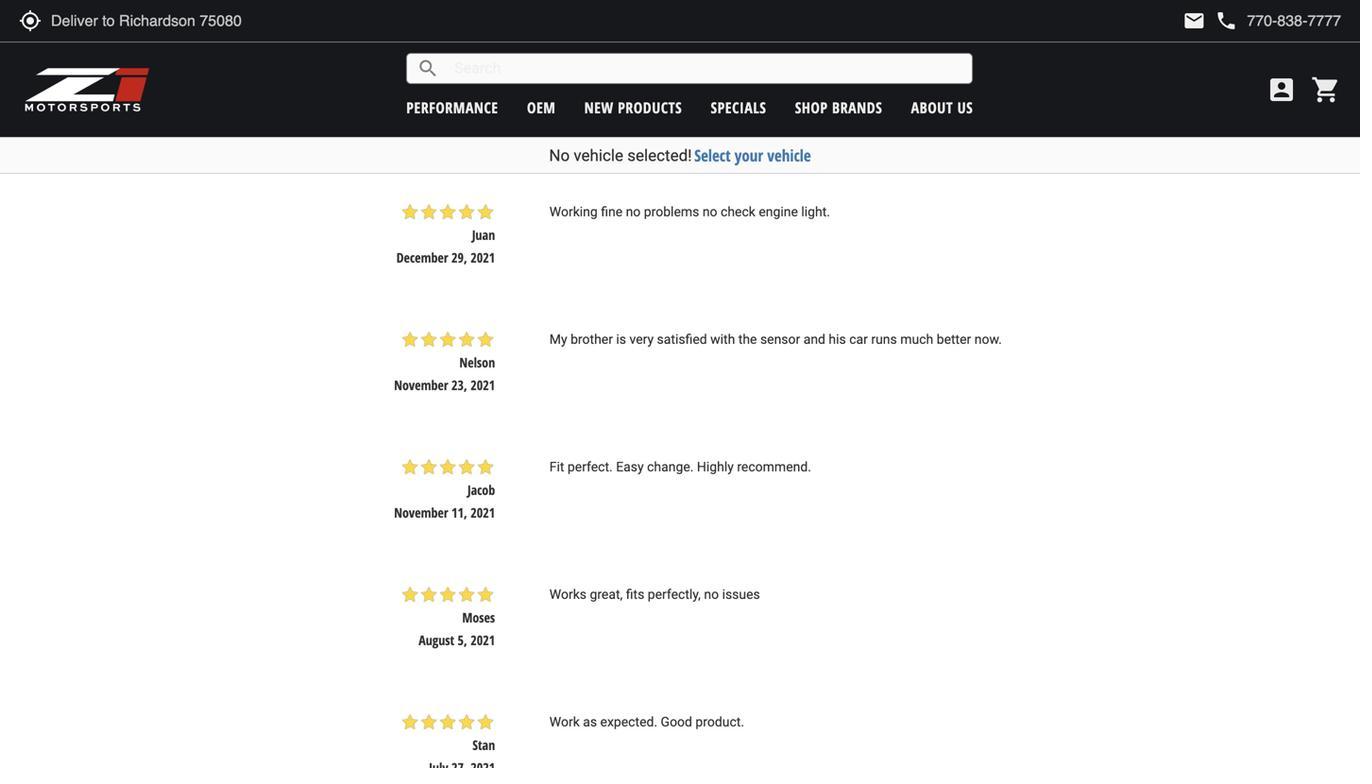 Task type: describe. For each thing, give the bounding box(es) containing it.
your
[[735, 145, 764, 166]]

about
[[911, 97, 954, 118]]

problem
[[672, 76, 721, 92]]

z1 motorsports logo image
[[24, 66, 151, 113]]

shop brands link
[[795, 97, 883, 118]]

fit
[[550, 459, 565, 475]]

star star star star star stan
[[401, 713, 495, 754]]

at
[[724, 76, 735, 92]]

shopping_cart link
[[1307, 75, 1342, 105]]

better
[[937, 332, 972, 347]]

23,
[[452, 376, 468, 394]]

car
[[850, 332, 868, 347]]

us
[[958, 97, 973, 118]]

shopping_cart
[[1312, 75, 1342, 105]]

products
[[618, 97, 682, 118]]

no for star star star star star juan december 29, 2021
[[703, 204, 718, 220]]

2021 for star star star star star juan december 29, 2021
[[471, 248, 495, 266]]

phone
[[1215, 9, 1238, 32]]

specials
[[711, 97, 767, 118]]

so
[[610, 76, 624, 92]]

august
[[419, 631, 455, 649]]

2021 for star star star star star jacob november 11, 2021
[[471, 504, 495, 521]]

november for star star star star star nelson november 23, 2021
[[394, 376, 448, 394]]

my_location
[[19, 9, 42, 32]]

highly
[[697, 459, 734, 475]]

my brother is very satisfied with the sensor and his car runs much better now.
[[550, 332, 1002, 347]]

no right fine
[[626, 204, 641, 220]]

oem link
[[527, 97, 556, 118]]

junier
[[460, 98, 495, 116]]

now.
[[975, 332, 1002, 347]]

star star star star star moses august 5, 2021
[[401, 585, 495, 649]]

2 the from the top
[[739, 332, 757, 347]]

well
[[627, 76, 651, 92]]

new
[[585, 97, 614, 118]]

light.
[[802, 204, 831, 220]]

new products link
[[585, 97, 682, 118]]

of
[[790, 76, 802, 92]]

performance
[[407, 97, 499, 118]]

select your vehicle link
[[695, 145, 811, 166]]

no
[[549, 146, 570, 165]]

moses
[[462, 608, 495, 626]]

star star star star star nelson november 23, 2021
[[394, 330, 495, 394]]

fits
[[626, 587, 645, 602]]

brother
[[571, 332, 613, 347]]

runs
[[872, 332, 897, 347]]

stan
[[473, 736, 495, 754]]

much
[[901, 332, 934, 347]]

fit perfect. easy change. highly recommend.
[[550, 459, 812, 475]]

jacob
[[468, 481, 495, 499]]

perfect.
[[568, 459, 613, 475]]

mail link
[[1183, 9, 1206, 32]]

1 horizontal spatial vehicle
[[768, 145, 811, 166]]

29,
[[452, 248, 468, 266]]

his
[[829, 332, 846, 347]]

no for star star star star star moses august 5, 2021
[[704, 587, 719, 602]]

they
[[550, 76, 574, 92]]

check
[[721, 204, 756, 220]]

easy
[[616, 459, 644, 475]]

2021 for star star star star star moses august 5, 2021
[[471, 631, 495, 649]]

select
[[695, 145, 731, 166]]

account_box
[[1267, 75, 1297, 105]]

specials link
[[711, 97, 767, 118]]

shop
[[795, 97, 828, 118]]



Task type: vqa. For each thing, say whether or not it's contained in the screenshot.
2nd 2021 from the bottom of the page
yes



Task type: locate. For each thing, give the bounding box(es) containing it.
no left "check"
[[703, 204, 718, 220]]

2 november from the top
[[394, 504, 448, 521]]

good
[[661, 714, 693, 730]]

star star star star star juan december 29, 2021
[[397, 203, 495, 266]]

1 november from the top
[[394, 376, 448, 394]]

the right with
[[739, 332, 757, 347]]

1 vertical spatial the
[[739, 332, 757, 347]]

working
[[550, 204, 598, 220]]

2022
[[471, 121, 495, 139]]

1 2021 from the top
[[471, 248, 495, 266]]

november inside 'star star star star star jacob november 11, 2021'
[[394, 504, 448, 521]]

they work so well no problem at the time of instalation
[[550, 76, 867, 92]]

problems
[[644, 204, 700, 220]]

fine
[[601, 204, 623, 220]]

2021 inside star star star star star nelson november 23, 2021
[[471, 376, 495, 394]]

the right at
[[739, 76, 757, 92]]

november left 11,
[[394, 504, 448, 521]]

work as expected. good product.
[[550, 714, 745, 730]]

mail phone
[[1183, 9, 1238, 32]]

2021 for star star star star star nelson november 23, 2021
[[471, 376, 495, 394]]

change.
[[647, 459, 694, 475]]

2021
[[471, 248, 495, 266], [471, 376, 495, 394], [471, 504, 495, 521], [471, 631, 495, 649]]

0 vertical spatial november
[[394, 376, 448, 394]]

2021 inside star star star star star moses august 5, 2021
[[471, 631, 495, 649]]

vehicle
[[768, 145, 811, 166], [574, 146, 624, 165]]

expected.
[[601, 714, 658, 730]]

vehicle inside no vehicle selected! select your vehicle
[[574, 146, 624, 165]]

nelson
[[460, 353, 495, 371]]

november left 23,
[[394, 376, 448, 394]]

november
[[394, 376, 448, 394], [394, 504, 448, 521]]

works
[[550, 587, 587, 602]]

5,
[[458, 631, 468, 649]]

my
[[550, 332, 568, 347]]

about us link
[[911, 97, 973, 118]]

works great, fits perfectly, no issues
[[550, 587, 760, 602]]

perfectly,
[[648, 587, 701, 602]]

2021 right the 5,
[[471, 631, 495, 649]]

2021 inside star star star star star juan december 29, 2021
[[471, 248, 495, 266]]

work
[[550, 714, 580, 730]]

mail
[[1183, 9, 1206, 32]]

1 the from the top
[[739, 76, 757, 92]]

november for star star star star star jacob november 11, 2021
[[394, 504, 448, 521]]

2021 inside 'star star star star star jacob november 11, 2021'
[[471, 504, 495, 521]]

performance link
[[407, 97, 499, 118]]

no vehicle selected! select your vehicle
[[549, 145, 811, 166]]

with
[[711, 332, 735, 347]]

2021 down 'juan'
[[471, 248, 495, 266]]

3 2021 from the top
[[471, 504, 495, 521]]

and
[[804, 332, 826, 347]]

product.
[[696, 714, 745, 730]]

great,
[[590, 587, 623, 602]]

vehicle right your
[[768, 145, 811, 166]]

working fine no problems no check engine light.
[[550, 204, 831, 220]]

2021 down nelson
[[471, 376, 495, 394]]

2021 down jacob
[[471, 504, 495, 521]]

4 2021 from the top
[[471, 631, 495, 649]]

Search search field
[[440, 54, 973, 83]]

no
[[654, 76, 669, 92], [626, 204, 641, 220], [703, 204, 718, 220], [704, 587, 719, 602]]

very
[[630, 332, 654, 347]]

phone link
[[1215, 9, 1342, 32]]

brands
[[832, 97, 883, 118]]

oem
[[527, 97, 556, 118]]

juan
[[472, 226, 495, 244]]

0 horizontal spatial vehicle
[[574, 146, 624, 165]]

no for star star star star star junier february 25, 2022
[[654, 76, 669, 92]]

0 vertical spatial the
[[739, 76, 757, 92]]

25,
[[452, 121, 468, 139]]

selected!
[[628, 146, 692, 165]]

new products
[[585, 97, 682, 118]]

11,
[[452, 504, 468, 521]]

as
[[583, 714, 597, 730]]

november inside star star star star star nelson november 23, 2021
[[394, 376, 448, 394]]

no right well at the top left of page
[[654, 76, 669, 92]]

satisfied
[[657, 332, 707, 347]]

february
[[403, 121, 448, 139]]

vehicle right no
[[574, 146, 624, 165]]

search
[[417, 57, 440, 80]]

star star star star star jacob november 11, 2021
[[394, 458, 495, 521]]

is
[[616, 332, 626, 347]]

time
[[761, 76, 787, 92]]

1 vertical spatial november
[[394, 504, 448, 521]]

account_box link
[[1262, 75, 1302, 105]]

the
[[739, 76, 757, 92], [739, 332, 757, 347]]

star star star star star junier february 25, 2022
[[401, 75, 495, 139]]

issues
[[722, 587, 760, 602]]

december
[[397, 248, 448, 266]]

recommend.
[[737, 459, 812, 475]]

shop brands
[[795, 97, 883, 118]]

about us
[[911, 97, 973, 118]]

2 2021 from the top
[[471, 376, 495, 394]]

engine
[[759, 204, 798, 220]]

sensor
[[761, 332, 801, 347]]

no left issues
[[704, 587, 719, 602]]



